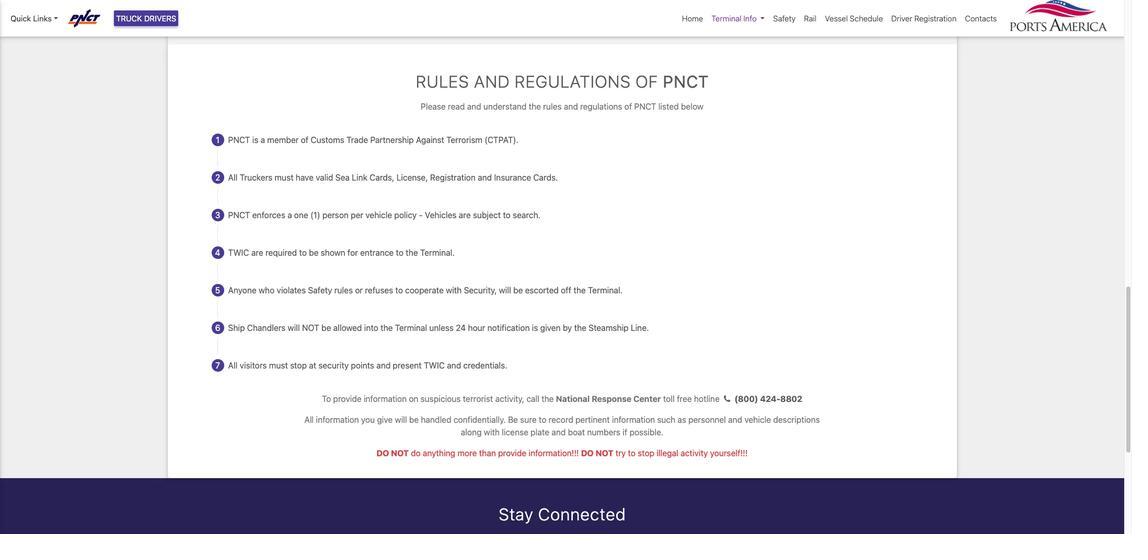 Task type: vqa. For each thing, say whether or not it's contained in the screenshot.


Task type: describe. For each thing, give the bounding box(es) containing it.
twic are required to be shown for entrance to the terminal.
[[228, 248, 455, 258]]

3
[[215, 211, 220, 220]]

terminal info link
[[707, 8, 769, 28]]

yourself!!!
[[710, 449, 748, 458]]

subject
[[473, 211, 501, 220]]

try
[[616, 449, 626, 458]]

on
[[409, 395, 418, 404]]

0 horizontal spatial information
[[316, 415, 359, 425]]

cooperate
[[405, 286, 444, 295]]

national
[[556, 395, 590, 404]]

1
[[216, 135, 220, 145]]

vessel schedule
[[825, 14, 883, 23]]

security,
[[464, 286, 497, 295]]

please
[[421, 102, 446, 111]]

the right by
[[574, 323, 586, 333]]

off
[[561, 286, 571, 295]]

to right entrance
[[396, 248, 404, 258]]

be left escorted
[[513, 286, 523, 295]]

pnct enforces a one (1) person per vehicle policy - vehicles are subject to search.
[[228, 211, 541, 220]]

all truckers must have valid sea link cards, license, registration and insurance cards.
[[228, 173, 558, 182]]

info
[[744, 14, 757, 23]]

to
[[322, 395, 331, 404]]

2 horizontal spatial not
[[596, 449, 614, 458]]

1 vertical spatial registration
[[430, 173, 476, 182]]

will inside 'all information you give will be handled confidentially. be sure to record pertinent information such as personnel and vehicle descriptions along with license plate and boat numbers if possible.'
[[395, 415, 407, 425]]

all for all truckers must have valid sea link cards, license, registration and insurance cards.
[[228, 173, 238, 182]]

driver registration
[[891, 14, 957, 23]]

7
[[215, 361, 220, 370]]

member
[[267, 135, 299, 145]]

for
[[348, 248, 358, 258]]

record
[[549, 415, 573, 425]]

quick links
[[10, 14, 52, 23]]

be inside 'all information you give will be handled confidentially. be sure to record pertinent information such as personnel and vehicle descriptions along with license plate and boat numbers if possible.'
[[409, 415, 419, 425]]

0 horizontal spatial with
[[446, 286, 462, 295]]

link
[[352, 173, 367, 182]]

stay connected
[[499, 505, 626, 525]]

rail
[[804, 14, 817, 23]]

understand
[[483, 102, 527, 111]]

the right into
[[381, 323, 393, 333]]

personnel
[[689, 415, 726, 425]]

0 vertical spatial regulations
[[514, 72, 631, 92]]

anything
[[423, 449, 455, 458]]

more
[[458, 449, 477, 458]]

rail link
[[800, 8, 821, 28]]

and up understand
[[474, 72, 510, 92]]

1 horizontal spatial registration
[[914, 14, 957, 23]]

all for all visitors must stop at security points and present twic and credentials.
[[228, 361, 238, 370]]

(800) 424-8802 link
[[720, 395, 802, 404]]

person
[[322, 211, 349, 220]]

read
[[448, 102, 465, 111]]

1 horizontal spatial information
[[364, 395, 407, 404]]

rules and regulations of pnct
[[416, 72, 709, 92]]

to inside 'all information you give will be handled confidentially. be sure to record pertinent information such as personnel and vehicle descriptions along with license plate and boat numbers if possible.'
[[539, 415, 546, 425]]

1 vertical spatial twic
[[424, 361, 445, 370]]

required
[[265, 248, 297, 258]]

per
[[351, 211, 363, 220]]

a for is
[[261, 135, 265, 145]]

pnct right 1
[[228, 135, 250, 145]]

unless
[[429, 323, 454, 333]]

cards,
[[370, 173, 394, 182]]

the right entrance
[[406, 248, 418, 258]]

entrance
[[360, 248, 394, 258]]

partnership
[[370, 135, 414, 145]]

activity
[[681, 449, 708, 458]]

hotline
[[694, 395, 720, 404]]

and right 'read'
[[467, 102, 481, 111]]

policy
[[394, 211, 417, 220]]

1 vertical spatial terminal.
[[588, 286, 623, 295]]

1 vertical spatial safety
[[308, 286, 332, 295]]

numbers
[[587, 428, 621, 437]]

and down record
[[552, 428, 566, 437]]

vessel
[[825, 14, 848, 23]]

boat
[[568, 428, 585, 437]]

given
[[540, 323, 561, 333]]

truckers
[[240, 173, 272, 182]]

safety inside safety link
[[773, 14, 796, 23]]

possible.
[[630, 428, 663, 437]]

(800)
[[735, 395, 758, 404]]

0 vertical spatial twic
[[228, 248, 249, 258]]

do
[[411, 449, 421, 458]]

vehicles
[[425, 211, 457, 220]]

2 horizontal spatial information
[[612, 415, 655, 425]]

all visitors must stop at security points and present twic and credentials.
[[228, 361, 507, 370]]

valid
[[316, 173, 333, 182]]

6
[[215, 323, 220, 333]]

plate
[[531, 428, 549, 437]]

handled
[[421, 415, 451, 425]]

present
[[393, 361, 422, 370]]

steamship
[[589, 323, 629, 333]]

terrorism
[[446, 135, 482, 145]]

descriptions
[[773, 415, 820, 425]]

one
[[294, 211, 308, 220]]

be
[[508, 415, 518, 425]]

quick links link
[[10, 13, 58, 24]]

1 vertical spatial are
[[251, 248, 263, 258]]

terrorist
[[463, 395, 493, 404]]

illegal
[[657, 449, 678, 458]]

have
[[296, 173, 314, 182]]

the right call
[[542, 395, 554, 404]]

all for all information you give will be handled confidentially. be sure to record pertinent information such as personnel and vehicle descriptions along with license plate and boat numbers if possible.
[[304, 415, 314, 425]]

escorted
[[525, 286, 559, 295]]

(1)
[[310, 211, 320, 220]]

license
[[502, 428, 528, 437]]

home link
[[678, 8, 707, 28]]



Task type: locate. For each thing, give the bounding box(es) containing it.
truck
[[116, 14, 142, 23]]

registration right the driver
[[914, 14, 957, 23]]

2 vertical spatial will
[[395, 415, 407, 425]]

information down the to
[[316, 415, 359, 425]]

rules
[[543, 102, 562, 111], [334, 286, 353, 295]]

0 vertical spatial registration
[[914, 14, 957, 23]]

0 horizontal spatial provide
[[333, 395, 362, 404]]

information up 'if' on the right
[[612, 415, 655, 425]]

terminal. down vehicles
[[420, 248, 455, 258]]

1 do from the left
[[377, 449, 389, 458]]

points
[[351, 361, 374, 370]]

center
[[633, 395, 661, 404]]

and down rules and regulations of pnct
[[564, 102, 578, 111]]

1 vertical spatial terminal
[[395, 323, 427, 333]]

0 vertical spatial is
[[252, 135, 258, 145]]

1 horizontal spatial will
[[395, 415, 407, 425]]

1 horizontal spatial are
[[459, 211, 471, 220]]

shown
[[321, 248, 345, 258]]

0 horizontal spatial terminal
[[395, 323, 427, 333]]

-
[[419, 211, 423, 220]]

a left one
[[288, 211, 292, 220]]

1 vertical spatial all
[[228, 361, 238, 370]]

1 horizontal spatial provide
[[498, 449, 526, 458]]

license,
[[397, 173, 428, 182]]

terminal left 'info'
[[712, 14, 742, 23]]

driver
[[891, 14, 913, 23]]

phone image
[[720, 395, 735, 403]]

and down phone image
[[728, 415, 742, 425]]

1 vertical spatial is
[[532, 323, 538, 333]]

must for visitors
[[269, 361, 288, 370]]

if
[[623, 428, 627, 437]]

the right understand
[[529, 102, 541, 111]]

2 horizontal spatial of
[[635, 72, 658, 92]]

is left given
[[532, 323, 538, 333]]

0 horizontal spatial are
[[251, 248, 263, 258]]

will
[[499, 286, 511, 295], [288, 323, 300, 333], [395, 415, 407, 425]]

0 horizontal spatial terminal.
[[420, 248, 455, 258]]

stop left at
[[290, 361, 307, 370]]

0 horizontal spatial a
[[261, 135, 265, 145]]

a left member
[[261, 135, 265, 145]]

and left credentials.
[[447, 361, 461, 370]]

terminal
[[712, 14, 742, 23], [395, 323, 427, 333]]

0 vertical spatial with
[[446, 286, 462, 295]]

0 horizontal spatial not
[[302, 323, 319, 333]]

1 vertical spatial of
[[624, 102, 632, 111]]

1 vertical spatial with
[[484, 428, 500, 437]]

424-
[[760, 395, 780, 404]]

vessel schedule link
[[821, 8, 887, 28]]

not left do
[[391, 449, 409, 458]]

to left search.
[[503, 211, 511, 220]]

truck drivers link
[[114, 10, 178, 26]]

will right security,
[[499, 286, 511, 295]]

links
[[33, 14, 52, 23]]

all
[[228, 173, 238, 182], [228, 361, 238, 370], [304, 415, 314, 425]]

who
[[259, 286, 275, 295]]

notification
[[488, 323, 530, 333]]

twic right present
[[424, 361, 445, 370]]

do left do
[[377, 449, 389, 458]]

twic
[[228, 248, 249, 258], [424, 361, 445, 370]]

are
[[459, 211, 471, 220], [251, 248, 263, 258]]

pnct up below
[[663, 72, 709, 92]]

terminal.
[[420, 248, 455, 258], [588, 286, 623, 295]]

information!!!
[[529, 449, 579, 458]]

chandlers
[[247, 323, 286, 333]]

all inside 'all information you give will be handled confidentially. be sure to record pertinent information such as personnel and vehicle descriptions along with license plate and boat numbers if possible.'
[[304, 415, 314, 425]]

0 vertical spatial terminal.
[[420, 248, 455, 258]]

0 horizontal spatial safety
[[308, 286, 332, 295]]

0 vertical spatial are
[[459, 211, 471, 220]]

listed
[[658, 102, 679, 111]]

1 horizontal spatial stop
[[638, 449, 655, 458]]

quick
[[10, 14, 31, 23]]

must for truckers
[[275, 173, 294, 182]]

0 horizontal spatial twic
[[228, 248, 249, 258]]

sure
[[520, 415, 537, 425]]

2 horizontal spatial will
[[499, 286, 511, 295]]

than
[[479, 449, 496, 458]]

0 vertical spatial provide
[[333, 395, 362, 404]]

ship
[[228, 323, 245, 333]]

0 vertical spatial vehicle
[[366, 211, 392, 220]]

to right required at the top of page
[[299, 248, 307, 258]]

hour
[[468, 323, 485, 333]]

insurance
[[494, 173, 531, 182]]

1 horizontal spatial twic
[[424, 361, 445, 370]]

do down boat
[[581, 449, 594, 458]]

0 vertical spatial safety
[[773, 14, 796, 23]]

pnct left listed
[[634, 102, 656, 111]]

0 vertical spatial rules
[[543, 102, 562, 111]]

vehicle inside 'all information you give will be handled confidentially. be sure to record pertinent information such as personnel and vehicle descriptions along with license plate and boat numbers if possible.'
[[745, 415, 771, 425]]

0 vertical spatial of
[[635, 72, 658, 92]]

0 horizontal spatial rules
[[334, 286, 353, 295]]

(800) 424-8802
[[735, 395, 802, 404]]

rules down rules and regulations of pnct
[[543, 102, 562, 111]]

provide right the to
[[333, 395, 362, 404]]

and left insurance
[[478, 173, 492, 182]]

is left member
[[252, 135, 258, 145]]

home
[[682, 14, 703, 23]]

twic right '4'
[[228, 248, 249, 258]]

0 vertical spatial must
[[275, 173, 294, 182]]

anyone
[[228, 286, 257, 295]]

a
[[261, 135, 265, 145], [288, 211, 292, 220]]

are left required at the top of page
[[251, 248, 263, 258]]

5
[[215, 286, 220, 295]]

24
[[456, 323, 466, 333]]

regulations up please read and understand the rules and regulations of pnct listed below
[[514, 72, 631, 92]]

is
[[252, 135, 258, 145], [532, 323, 538, 333]]

along
[[461, 428, 482, 437]]

will right chandlers
[[288, 323, 300, 333]]

4
[[215, 248, 220, 258]]

information up give
[[364, 395, 407, 404]]

rules left or
[[334, 286, 353, 295]]

refuses
[[365, 286, 393, 295]]

to provide information on suspicious terrorist activity, call the national response center toll free hotline
[[322, 395, 720, 404]]

2 do from the left
[[581, 449, 594, 458]]

customs
[[311, 135, 344, 145]]

be down on
[[409, 415, 419, 425]]

1 vertical spatial will
[[288, 323, 300, 333]]

0 vertical spatial stop
[[290, 361, 307, 370]]

0 horizontal spatial will
[[288, 323, 300, 333]]

and right points
[[376, 361, 391, 370]]

connected
[[538, 505, 626, 525]]

drivers
[[144, 14, 176, 23]]

0 horizontal spatial stop
[[290, 361, 307, 370]]

safety right violates
[[308, 286, 332, 295]]

vehicle right the per
[[366, 211, 392, 220]]

pertinent
[[576, 415, 610, 425]]

to up plate
[[539, 415, 546, 425]]

contacts link
[[961, 8, 1001, 28]]

stop down possible.
[[638, 449, 655, 458]]

1 vertical spatial rules
[[334, 286, 353, 295]]

pnct right 3
[[228, 211, 250, 220]]

security
[[319, 361, 349, 370]]

1 vertical spatial a
[[288, 211, 292, 220]]

ship chandlers will not be allowed into the terminal unless 24 hour notification is given by the steamship line.
[[228, 323, 649, 333]]

terminal. up steamship
[[588, 286, 623, 295]]

1 horizontal spatial not
[[391, 449, 409, 458]]

1 vertical spatial provide
[[498, 449, 526, 458]]

0 vertical spatial terminal
[[712, 14, 742, 23]]

1 horizontal spatial do
[[581, 449, 594, 458]]

vehicle down (800) 424-8802 link
[[745, 415, 771, 425]]

the right off
[[574, 286, 586, 295]]

0 vertical spatial a
[[261, 135, 265, 145]]

against
[[416, 135, 444, 145]]

must
[[275, 173, 294, 182], [269, 361, 288, 370]]

rules
[[416, 72, 469, 92]]

0 horizontal spatial is
[[252, 135, 258, 145]]

of
[[635, 72, 658, 92], [624, 102, 632, 111], [301, 135, 309, 145]]

to right try
[[628, 449, 636, 458]]

such
[[657, 415, 675, 425]]

registration down terrorism on the top of the page
[[430, 173, 476, 182]]

be
[[309, 248, 319, 258], [513, 286, 523, 295], [321, 323, 331, 333], [409, 415, 419, 425]]

safety left rail
[[773, 14, 796, 23]]

0 vertical spatial all
[[228, 173, 238, 182]]

must right visitors
[[269, 361, 288, 370]]

must left have
[[275, 173, 294, 182]]

1 horizontal spatial vehicle
[[745, 415, 771, 425]]

1 vertical spatial must
[[269, 361, 288, 370]]

toll
[[663, 395, 675, 404]]

be left 'shown'
[[309, 248, 319, 258]]

provide down license
[[498, 449, 526, 458]]

regulations down rules and regulations of pnct
[[580, 102, 622, 111]]

driver registration link
[[887, 8, 961, 28]]

will right give
[[395, 415, 407, 425]]

1 vertical spatial stop
[[638, 449, 655, 458]]

schedule
[[850, 14, 883, 23]]

not left try
[[596, 449, 614, 458]]

0 vertical spatial will
[[499, 286, 511, 295]]

all information you give will be handled confidentially. be sure to record pertinent information such as personnel and vehicle descriptions along with license plate and boat numbers if possible.
[[304, 415, 820, 437]]

0 horizontal spatial registration
[[430, 173, 476, 182]]

0 horizontal spatial do
[[377, 449, 389, 458]]

cards.
[[533, 173, 558, 182]]

enforces
[[252, 211, 285, 220]]

truck drivers
[[116, 14, 176, 23]]

a for enforces
[[288, 211, 292, 220]]

not left the allowed at the bottom of the page
[[302, 323, 319, 333]]

are left the "subject"
[[459, 211, 471, 220]]

terminal left unless
[[395, 323, 427, 333]]

with inside 'all information you give will be handled confidentially. be sure to record pertinent information such as personnel and vehicle descriptions along with license plate and boat numbers if possible.'
[[484, 428, 500, 437]]

with down confidentially.
[[484, 428, 500, 437]]

credentials.
[[463, 361, 507, 370]]

1 horizontal spatial with
[[484, 428, 500, 437]]

contacts
[[965, 14, 997, 23]]

to right the refuses
[[395, 286, 403, 295]]

(ctpat).
[[485, 135, 518, 145]]

1 horizontal spatial a
[[288, 211, 292, 220]]

registration
[[914, 14, 957, 23], [430, 173, 476, 182]]

be left the allowed at the bottom of the page
[[321, 323, 331, 333]]

anyone who violates safety rules or refuses to cooperate with security, will be escorted off the terminal.
[[228, 286, 623, 295]]

with left security,
[[446, 286, 462, 295]]

you
[[361, 415, 375, 425]]

1 vertical spatial vehicle
[[745, 415, 771, 425]]

line.
[[631, 323, 649, 333]]

1 horizontal spatial terminal
[[712, 14, 742, 23]]

allowed
[[333, 323, 362, 333]]

1 horizontal spatial of
[[624, 102, 632, 111]]

1 horizontal spatial rules
[[543, 102, 562, 111]]

1 horizontal spatial is
[[532, 323, 538, 333]]

2 vertical spatial of
[[301, 135, 309, 145]]

1 vertical spatial regulations
[[580, 102, 622, 111]]

1 horizontal spatial terminal.
[[588, 286, 623, 295]]

violates
[[277, 286, 306, 295]]

1 horizontal spatial safety
[[773, 14, 796, 23]]

2 vertical spatial all
[[304, 415, 314, 425]]

8802
[[780, 395, 802, 404]]

as
[[678, 415, 686, 425]]

0 horizontal spatial vehicle
[[366, 211, 392, 220]]

0 horizontal spatial of
[[301, 135, 309, 145]]

confidentially.
[[454, 415, 506, 425]]



